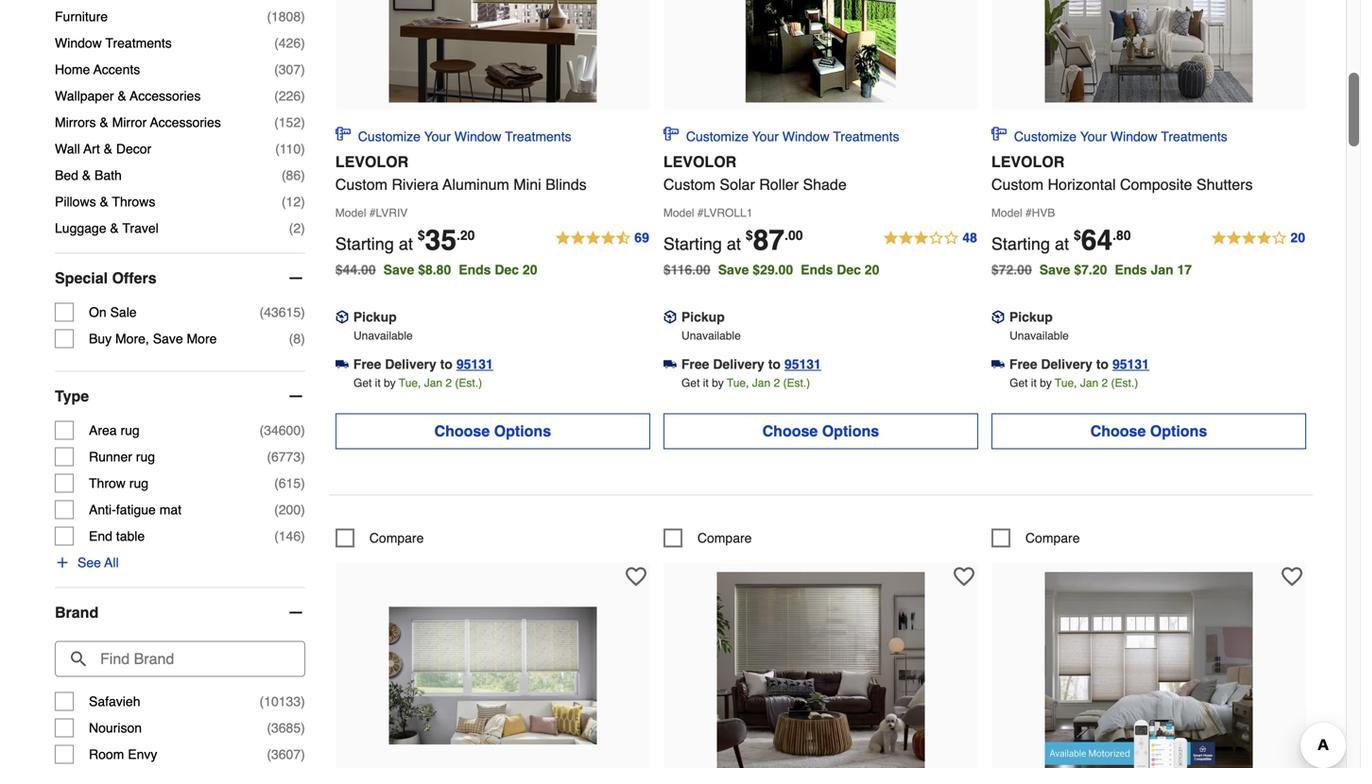 Task type: describe. For each thing, give the bounding box(es) containing it.
( for 615
[[274, 476, 279, 491]]

( 146 )
[[274, 529, 305, 544]]

choose for 3rd 'choose options' link from right
[[434, 422, 490, 440]]

( for 110
[[275, 141, 280, 156]]

bath
[[95, 168, 122, 183]]

lvriv
[[376, 206, 408, 220]]

compare for 5014103421 element
[[1026, 531, 1080, 546]]

) for ( 34600 )
[[301, 423, 305, 438]]

see
[[78, 555, 101, 571]]

2 tue, from the left
[[727, 377, 749, 390]]

ends dec 20 element for 35
[[459, 262, 545, 277]]

levolor custom horizontal composite shutters
[[992, 153, 1253, 193]]

1 to from the left
[[440, 357, 453, 372]]

choose options for 3rd 'choose options' link from right
[[434, 422, 551, 440]]

levolor custom mark-1 aluminum mini blinds image
[[717, 572, 925, 769]]

( for 200
[[274, 502, 279, 518]]

& for wallpaper
[[118, 88, 126, 104]]

5014103421 element
[[992, 529, 1080, 548]]

1 (est.) from the left
[[455, 377, 482, 390]]

jan for 2nd truck filled icon from left
[[1080, 377, 1099, 390]]

Find Brand text field
[[55, 641, 305, 677]]

travel
[[122, 221, 159, 236]]

choose for 2nd 'choose options' link from left
[[763, 422, 818, 440]]

mirrors
[[55, 115, 96, 130]]

pillows
[[55, 194, 96, 209]]

1 it from the left
[[375, 377, 381, 390]]

34600
[[264, 423, 301, 438]]

20 button
[[1211, 227, 1307, 250]]

anti-fatigue mat
[[89, 502, 182, 518]]

( for 307
[[274, 62, 279, 77]]

on
[[89, 305, 107, 320]]

anti-
[[89, 502, 116, 518]]

your for levolor custom horizontal composite shutters image
[[1080, 129, 1107, 144]]

furniture
[[55, 9, 108, 24]]

( 615 )
[[274, 476, 305, 491]]

at for 35
[[399, 234, 413, 254]]

( for 6773
[[267, 450, 271, 465]]

20 inside 4 stars image
[[1291, 230, 1306, 245]]

accents
[[93, 62, 140, 77]]

12
[[286, 194, 301, 209]]

model # hvb
[[992, 206, 1055, 220]]

( 43615 )
[[260, 305, 305, 320]]

0 vertical spatial accessories
[[130, 88, 201, 104]]

was price $116.00 element
[[664, 257, 718, 277]]

) for ( 226 )
[[301, 88, 305, 104]]

95131 for 2nd truck filled icon from left 95131 button
[[1113, 357, 1150, 372]]

starting at $ 87 .00
[[664, 224, 803, 256]]

( 200 )
[[274, 502, 305, 518]]

( for 43615
[[260, 305, 264, 320]]

1 heart outline image from the left
[[626, 567, 646, 587]]

( 86 )
[[282, 168, 305, 183]]

3 choose options link from the left
[[992, 413, 1307, 449]]

1 choose options link from the left
[[335, 413, 650, 449]]

model # lvriv
[[335, 206, 408, 220]]

ends for 64
[[1115, 262, 1147, 277]]

( for 3685
[[267, 721, 271, 736]]

( 10133 )
[[260, 694, 305, 710]]

window treatments
[[55, 35, 172, 51]]

$72.00 save $7.20 ends jan 17
[[992, 262, 1192, 277]]

buy more, save more
[[89, 331, 217, 346]]

bed
[[55, 168, 78, 183]]

) for ( 1808 )
[[301, 9, 305, 24]]

) for ( 8 )
[[301, 331, 305, 346]]

offers
[[112, 269, 157, 287]]

& right art
[[104, 141, 112, 156]]

blinds
[[546, 176, 587, 193]]

2 for truck filled image
[[774, 377, 780, 390]]

bed & bath
[[55, 168, 122, 183]]

69 button
[[554, 227, 650, 250]]

8
[[293, 331, 301, 346]]

( for 426
[[274, 35, 279, 51]]

plus image
[[55, 555, 70, 571]]

( 307 )
[[274, 62, 305, 77]]

2 options from the left
[[822, 422, 879, 440]]

( 110 )
[[275, 141, 305, 156]]

) for ( 10133 )
[[301, 694, 305, 710]]

.80
[[1113, 228, 1131, 243]]

actual price $87.00 element
[[664, 224, 803, 257]]

mirrors & mirror accessories
[[55, 115, 221, 130]]

treatments for levolor custom riviera aluminum mini blinds image
[[505, 129, 571, 144]]

3607
[[271, 747, 301, 762]]

safavieh
[[89, 694, 140, 710]]

5014179231 element
[[335, 529, 424, 548]]

treatments for levolor custom solar roller shade image
[[833, 129, 900, 144]]

more
[[187, 331, 217, 346]]

horizontal
[[1048, 176, 1116, 193]]

2 heart outline image from the left
[[954, 567, 975, 587]]

615
[[279, 476, 301, 491]]

was price $72.00 element
[[992, 257, 1040, 277]]

levolor custom solar roller shade
[[664, 153, 847, 193]]

starting for 35
[[335, 234, 394, 254]]

87
[[753, 224, 785, 256]]

2 for second truck filled icon from right
[[446, 377, 452, 390]]

customize your window treatments for levolor custom riviera aluminum mini blinds image
[[358, 129, 571, 144]]

rug for area rug
[[121, 423, 140, 438]]

95131 button for truck filled image
[[785, 355, 821, 374]]

$116.00
[[664, 262, 711, 277]]

see all button
[[55, 554, 119, 572]]

get for second truck filled icon from right
[[354, 377, 372, 390]]

95131 button for 2nd truck filled icon from left
[[1113, 355, 1150, 374]]

starting at $ 35 .20
[[335, 224, 475, 256]]

special
[[55, 269, 108, 287]]

5004860145 element
[[664, 529, 752, 548]]

2 free delivery to 95131 from the left
[[682, 357, 821, 372]]

levolor custom horizontal composite shutters image
[[1045, 0, 1253, 102]]

get for 2nd truck filled icon from left
[[1010, 377, 1028, 390]]

at for 87
[[727, 234, 741, 254]]

solar
[[720, 176, 755, 193]]

3 free delivery to 95131 from the left
[[1010, 357, 1150, 372]]

pillows & throws
[[55, 194, 155, 209]]

1 truck filled image from the left
[[335, 358, 349, 371]]

48 button
[[882, 227, 978, 250]]

luggage & travel
[[55, 221, 159, 236]]

) for ( 6773 )
[[301, 450, 305, 465]]

) for ( 86 )
[[301, 168, 305, 183]]

2 to from the left
[[768, 357, 781, 372]]

10133
[[264, 694, 301, 710]]

mini
[[514, 176, 541, 193]]

jan for second truck filled icon from right
[[424, 377, 443, 390]]

( for 8
[[289, 331, 293, 346]]

( 2 )
[[289, 221, 305, 236]]

wall
[[55, 141, 80, 156]]

110
[[280, 141, 301, 156]]

307
[[279, 62, 301, 77]]

& for pillows
[[100, 194, 109, 209]]

35
[[425, 224, 457, 256]]

86
[[286, 168, 301, 183]]

customize for levolor custom solar roller shade image
[[686, 129, 749, 144]]

treatments up accents
[[105, 35, 172, 51]]

( for 10133
[[260, 694, 264, 710]]

48
[[963, 230, 977, 245]]

$ for 64
[[1074, 228, 1081, 243]]

( for 34600
[[260, 423, 264, 438]]

$44.00
[[335, 262, 376, 277]]

model # lvroll1
[[664, 206, 753, 220]]

save for 87
[[718, 262, 749, 277]]

pickup image for 2nd truck filled icon from left
[[992, 311, 1005, 324]]

unavailable for truck filled image
[[682, 329, 741, 343]]

throw rug
[[89, 476, 148, 491]]

compare for 5014179231 'element'
[[369, 531, 424, 546]]

savings save $8.80 element
[[383, 262, 545, 277]]

roller
[[759, 176, 799, 193]]

2 choose options link from the left
[[664, 413, 978, 449]]

fatigue
[[116, 502, 156, 518]]

( 34600 )
[[260, 423, 305, 438]]

ends for 35
[[459, 262, 491, 277]]

3685
[[271, 721, 301, 736]]

on sale
[[89, 305, 137, 320]]

starting for 64
[[992, 234, 1050, 254]]

wall art & decor
[[55, 141, 151, 156]]

minus image for special offers
[[286, 269, 305, 288]]

decor
[[116, 141, 151, 156]]

pickup image for second truck filled icon from right
[[335, 311, 349, 324]]

1 vertical spatial accessories
[[150, 115, 221, 130]]

starting at $ 64 .80
[[992, 224, 1131, 256]]

customize your window treatments for levolor custom solar roller shade image
[[686, 129, 900, 144]]

( 1808 )
[[267, 9, 305, 24]]

was price $44.00 element
[[335, 257, 383, 277]]

95131 for second truck filled icon from right's 95131 button
[[456, 357, 493, 372]]

envy
[[128, 747, 157, 762]]

savings save $29.00 element
[[718, 262, 887, 277]]

ends jan 17 element
[[1115, 262, 1200, 277]]

customize for levolor custom horizontal composite shutters image
[[1014, 129, 1077, 144]]

dec for 35
[[495, 262, 519, 277]]

shutters
[[1197, 176, 1253, 193]]

) for ( 152 )
[[301, 115, 305, 130]]

brand
[[55, 604, 99, 622]]

aluminum
[[443, 176, 509, 193]]

) for ( 3607 )
[[301, 747, 305, 762]]

model for custom solar roller shade
[[664, 206, 694, 220]]



Task type: locate. For each thing, give the bounding box(es) containing it.
2 for 2nd truck filled icon from left
[[1102, 377, 1108, 390]]

1 horizontal spatial $
[[746, 228, 753, 243]]

1 horizontal spatial heart outline image
[[954, 567, 975, 587]]

get it by tue, jan 2 (est.) for truck filled image
[[682, 377, 810, 390]]

# for horizontal
[[1026, 206, 1032, 220]]

1 95131 button from the left
[[456, 355, 493, 374]]

1 horizontal spatial by
[[712, 377, 724, 390]]

type button
[[55, 372, 305, 421]]

levolor custom riviera aluminum mini blinds image
[[389, 0, 597, 102]]

pickup image for truck filled image
[[664, 311, 677, 324]]

3 (est.) from the left
[[1111, 377, 1138, 390]]

2 ends dec 20 element from the left
[[801, 262, 887, 277]]

delivery for 95131 button related to truck filled image
[[713, 357, 765, 372]]

20
[[1291, 230, 1306, 245], [523, 262, 537, 277], [865, 262, 880, 277]]

4 stars image
[[1211, 227, 1307, 250]]

save for 64
[[1040, 262, 1071, 277]]

levolor for solar
[[664, 153, 737, 170]]

pickup for truck filled image
[[682, 309, 725, 325]]

treatments up shutters
[[1161, 129, 1228, 144]]

dec for 87
[[837, 262, 861, 277]]

1 $ from the left
[[418, 228, 425, 243]]

rug
[[121, 423, 140, 438], [136, 450, 155, 465], [129, 476, 148, 491]]

$7.20
[[1074, 262, 1107, 277]]

0 horizontal spatial to
[[440, 357, 453, 372]]

3 to from the left
[[1096, 357, 1109, 372]]

2 model from the left
[[664, 206, 694, 220]]

1 horizontal spatial levolor
[[664, 153, 737, 170]]

home
[[55, 62, 90, 77]]

your for levolor custom riviera aluminum mini blinds image
[[424, 129, 451, 144]]

to
[[440, 357, 453, 372], [768, 357, 781, 372], [1096, 357, 1109, 372]]

) for ( 43615 )
[[301, 305, 305, 320]]

customize your window treatments up 'levolor custom horizontal composite shutters'
[[1014, 129, 1228, 144]]

3 ) from the top
[[301, 62, 305, 77]]

levolor custom day night cellular shade image
[[1045, 572, 1253, 769]]

1 free delivery to 95131 from the left
[[353, 357, 493, 372]]

0 horizontal spatial (est.)
[[455, 377, 482, 390]]

) up the 8
[[301, 305, 305, 320]]

runner rug
[[89, 450, 155, 465]]

0 horizontal spatial free delivery to 95131
[[353, 357, 493, 372]]

95131 button
[[456, 355, 493, 374], [785, 355, 821, 374], [1113, 355, 1150, 374]]

1 compare from the left
[[369, 531, 424, 546]]

minus image inside type button
[[286, 387, 305, 406]]

152
[[279, 115, 301, 130]]

type
[[55, 388, 89, 405]]

minus image
[[286, 269, 305, 288], [286, 387, 305, 406]]

1 ends from the left
[[459, 262, 491, 277]]

$8.80
[[418, 262, 451, 277]]

) for ( 615 )
[[301, 476, 305, 491]]

at inside 'starting at $ 35 .20'
[[399, 234, 413, 254]]

2 unavailable from the left
[[682, 329, 741, 343]]

7 ) from the top
[[301, 168, 305, 183]]

at inside starting at $ 64 .80
[[1055, 234, 1069, 254]]

1 tue, from the left
[[399, 377, 421, 390]]

) up ( 200 )
[[301, 476, 305, 491]]

2 free from the left
[[682, 357, 709, 372]]

3 delivery from the left
[[1041, 357, 1093, 372]]

see all
[[78, 555, 119, 571]]

minus image up 34600
[[286, 387, 305, 406]]

2 horizontal spatial choose options
[[1091, 422, 1207, 440]]

1 choose options from the left
[[434, 422, 551, 440]]

) down '307'
[[301, 88, 305, 104]]

2 ) from the top
[[301, 35, 305, 51]]

starting up the was price $44.00 element
[[335, 234, 394, 254]]

levolor inside levolor custom riviera aluminum mini blinds
[[335, 153, 409, 170]]

3 levolor from the left
[[992, 153, 1065, 170]]

choose
[[434, 422, 490, 440], [763, 422, 818, 440], [1091, 422, 1146, 440]]

composite
[[1120, 176, 1193, 193]]

3 tue, from the left
[[1055, 377, 1077, 390]]

10 ) from the top
[[301, 305, 305, 320]]

2 horizontal spatial custom
[[992, 176, 1044, 193]]

1 horizontal spatial truck filled image
[[992, 358, 1005, 371]]

starting inside 'starting at $ 35 .20'
[[335, 234, 394, 254]]

custom up model # hvb
[[992, 176, 1044, 193]]

ends dec 20 element down the .00
[[801, 262, 887, 277]]

) up ( 307 )
[[301, 35, 305, 51]]

save for 35
[[383, 262, 414, 277]]

0 horizontal spatial delivery
[[385, 357, 437, 372]]

43615
[[264, 305, 301, 320]]

1 horizontal spatial (est.)
[[783, 377, 810, 390]]

riviera
[[392, 176, 439, 193]]

1 horizontal spatial ends
[[801, 262, 833, 277]]

rug right runner
[[136, 450, 155, 465]]

mat
[[159, 502, 182, 518]]

compare inside 5014179231 'element'
[[369, 531, 424, 546]]

bali custom neat pleat pleated shade image
[[389, 572, 597, 769]]

2 choose options from the left
[[763, 422, 879, 440]]

) up 3607
[[301, 721, 305, 736]]

wallpaper
[[55, 88, 114, 104]]

$ up $7.20
[[1074, 228, 1081, 243]]

window up shade
[[783, 129, 830, 144]]

2 choose from the left
[[763, 422, 818, 440]]

levolor custom solar roller shade image
[[717, 0, 925, 102]]

) down "( 426 )"
[[301, 62, 305, 77]]

0 horizontal spatial get it by tue, jan 2 (est.)
[[354, 377, 482, 390]]

throws
[[112, 194, 155, 209]]

ends for 87
[[801, 262, 833, 277]]

rug up "fatigue" at the left
[[129, 476, 148, 491]]

throw
[[89, 476, 126, 491]]

) for ( 200 )
[[301, 502, 305, 518]]

0 horizontal spatial customize your window treatments
[[358, 129, 571, 144]]

0 horizontal spatial choose
[[434, 422, 490, 440]]

buy
[[89, 331, 112, 346]]

by for 2nd truck filled icon from left
[[1040, 377, 1052, 390]]

( for 86
[[282, 168, 286, 183]]

1 horizontal spatial starting
[[664, 234, 722, 254]]

runner
[[89, 450, 132, 465]]

) up ( 110 )
[[301, 115, 305, 130]]

savings save $7.20 element
[[1040, 262, 1200, 277]]

3 ends from the left
[[1115, 262, 1147, 277]]

0 horizontal spatial dec
[[495, 262, 519, 277]]

unavailable down $72.00
[[1010, 329, 1069, 343]]

3 free from the left
[[1010, 357, 1038, 372]]

pickup image
[[335, 311, 349, 324], [664, 311, 677, 324], [992, 311, 1005, 324]]

1 customize your window treatments from the left
[[358, 129, 571, 144]]

( 152 )
[[274, 115, 305, 130]]

pickup down $72.00
[[1010, 309, 1053, 325]]

2 it from the left
[[703, 377, 709, 390]]

ends dec 20 element
[[459, 262, 545, 277], [801, 262, 887, 277]]

95131 button for second truck filled icon from right
[[456, 355, 493, 374]]

sale
[[110, 305, 137, 320]]

1 horizontal spatial custom
[[664, 176, 716, 193]]

( 12 )
[[282, 194, 305, 209]]

1 horizontal spatial pickup image
[[664, 311, 677, 324]]

luggage
[[55, 221, 106, 236]]

2 horizontal spatial customize your window treatments link
[[992, 126, 1228, 146]]

choose options for 1st 'choose options' link from right
[[1091, 422, 1207, 440]]

starting inside starting at $ 64 .80
[[992, 234, 1050, 254]]

0 vertical spatial minus image
[[286, 269, 305, 288]]

home accents
[[55, 62, 140, 77]]

compare
[[369, 531, 424, 546], [698, 531, 752, 546], [1026, 531, 1080, 546]]

pickup for second truck filled icon from right
[[353, 309, 397, 325]]

0 horizontal spatial compare
[[369, 531, 424, 546]]

2 horizontal spatial pickup
[[1010, 309, 1053, 325]]

all
[[104, 555, 119, 571]]

4.5 stars image
[[554, 227, 650, 250]]

2 95131 from the left
[[785, 357, 821, 372]]

mirror
[[112, 115, 147, 130]]

( 426 )
[[274, 35, 305, 51]]

3 stars image
[[882, 227, 978, 250]]

1 custom from the left
[[335, 176, 388, 193]]

9 ) from the top
[[301, 221, 305, 236]]

ends down .80
[[1115, 262, 1147, 277]]

customize your window treatments link for levolor custom solar roller shade image
[[664, 126, 900, 146]]

0 horizontal spatial your
[[424, 129, 451, 144]]

15 ) from the top
[[301, 502, 305, 518]]

2 horizontal spatial choose
[[1091, 422, 1146, 440]]

) for ( 3685 )
[[301, 721, 305, 736]]

2 horizontal spatial model
[[992, 206, 1023, 220]]

3 pickup from the left
[[1010, 309, 1053, 325]]

customize your window treatments link for levolor custom riviera aluminum mini blinds image
[[335, 126, 571, 146]]

426
[[279, 35, 301, 51]]

area rug
[[89, 423, 140, 438]]

0 horizontal spatial ends dec 20 element
[[459, 262, 545, 277]]

2 horizontal spatial free
[[1010, 357, 1038, 372]]

2 horizontal spatial to
[[1096, 357, 1109, 372]]

3 choose options from the left
[[1091, 422, 1207, 440]]

1 horizontal spatial it
[[703, 377, 709, 390]]

pickup image down $72.00
[[992, 311, 1005, 324]]

# up 'starting at $ 35 .20'
[[369, 206, 376, 220]]

levolor up solar
[[664, 153, 737, 170]]

rug for runner rug
[[136, 450, 155, 465]]

) down 3685
[[301, 747, 305, 762]]

0 horizontal spatial 20
[[523, 262, 537, 277]]

unavailable
[[354, 329, 413, 343], [682, 329, 741, 343], [1010, 329, 1069, 343]]

2 horizontal spatial by
[[1040, 377, 1052, 390]]

2 customize from the left
[[686, 129, 749, 144]]

actual price $35.20 element
[[335, 224, 475, 257]]

2 horizontal spatial (est.)
[[1111, 377, 1138, 390]]

) for ( 12 )
[[301, 194, 305, 209]]

custom inside levolor custom solar roller shade
[[664, 176, 716, 193]]

( for 12
[[282, 194, 286, 209]]

( for 1808
[[267, 9, 271, 24]]

1 choose from the left
[[434, 422, 490, 440]]

1 horizontal spatial customize your window treatments
[[686, 129, 900, 144]]

1 horizontal spatial at
[[727, 234, 741, 254]]

art
[[83, 141, 100, 156]]

2 levolor from the left
[[664, 153, 737, 170]]

customize up the horizontal
[[1014, 129, 1077, 144]]

jan for truck filled image
[[752, 377, 771, 390]]

0 horizontal spatial #
[[369, 206, 376, 220]]

1 horizontal spatial 20
[[865, 262, 880, 277]]

1 vertical spatial minus image
[[286, 387, 305, 406]]

1 customize from the left
[[358, 129, 421, 144]]

at left 64
[[1055, 234, 1069, 254]]

1 horizontal spatial #
[[698, 206, 704, 220]]

0 horizontal spatial model
[[335, 206, 366, 220]]

2 horizontal spatial 95131
[[1113, 357, 1150, 372]]

& left mirror
[[100, 115, 109, 130]]

window for levolor custom solar roller shade image
[[783, 129, 830, 144]]

levolor up riviera
[[335, 153, 409, 170]]

2 by from the left
[[712, 377, 724, 390]]

free for truck filled image
[[682, 357, 709, 372]]

ends dec 20 element for 87
[[801, 262, 887, 277]]

2 horizontal spatial customize your window treatments
[[1014, 129, 1228, 144]]

)
[[301, 9, 305, 24], [301, 35, 305, 51], [301, 62, 305, 77], [301, 88, 305, 104], [301, 115, 305, 130], [301, 141, 305, 156], [301, 168, 305, 183], [301, 194, 305, 209], [301, 221, 305, 236], [301, 305, 305, 320], [301, 331, 305, 346], [301, 423, 305, 438], [301, 450, 305, 465], [301, 476, 305, 491], [301, 502, 305, 518], [301, 529, 305, 544], [301, 694, 305, 710], [301, 721, 305, 736], [301, 747, 305, 762]]

3 by from the left
[[1040, 377, 1052, 390]]

special offers button
[[55, 254, 305, 303]]

2 at from the left
[[727, 234, 741, 254]]

2
[[293, 221, 301, 236], [446, 377, 452, 390], [774, 377, 780, 390], [1102, 377, 1108, 390]]

0 horizontal spatial heart outline image
[[626, 567, 646, 587]]

1 horizontal spatial ends dec 20 element
[[801, 262, 887, 277]]

1 get it by tue, jan 2 (est.) from the left
[[354, 377, 482, 390]]

treatments up shade
[[833, 129, 900, 144]]

0 horizontal spatial customize your window treatments link
[[335, 126, 571, 146]]

) up 3685
[[301, 694, 305, 710]]

20 for 35
[[523, 262, 537, 277]]

# up starting at $ 87 .00
[[698, 206, 704, 220]]

1 your from the left
[[424, 129, 451, 144]]

levolor inside 'levolor custom horizontal composite shutters'
[[992, 153, 1065, 170]]

0 horizontal spatial custom
[[335, 176, 388, 193]]

model for custom horizontal composite shutters
[[992, 206, 1023, 220]]

ends
[[459, 262, 491, 277], [801, 262, 833, 277], [1115, 262, 1147, 277]]

& left travel
[[110, 221, 119, 236]]

226
[[279, 88, 301, 104]]

3 $ from the left
[[1074, 228, 1081, 243]]

1 horizontal spatial unavailable
[[682, 329, 741, 343]]

5 ) from the top
[[301, 115, 305, 130]]

1 horizontal spatial options
[[822, 422, 879, 440]]

your up levolor custom riviera aluminum mini blinds
[[424, 129, 451, 144]]

dec right $8.80
[[495, 262, 519, 277]]

rug right area
[[121, 423, 140, 438]]

2 horizontal spatial at
[[1055, 234, 1069, 254]]

your for levolor custom solar roller shade image
[[752, 129, 779, 144]]

starting up was price $72.00 element
[[992, 234, 1050, 254]]

$ down lvroll1
[[746, 228, 753, 243]]

0 horizontal spatial levolor
[[335, 153, 409, 170]]

table
[[116, 529, 145, 544]]

0 horizontal spatial customize
[[358, 129, 421, 144]]

&
[[118, 88, 126, 104], [100, 115, 109, 130], [104, 141, 112, 156], [82, 168, 91, 183], [100, 194, 109, 209], [110, 221, 119, 236]]

model for custom riviera aluminum mini blinds
[[335, 206, 366, 220]]

2 dec from the left
[[837, 262, 861, 277]]

1 horizontal spatial choose
[[763, 422, 818, 440]]

actual price $64.80 element
[[992, 224, 1131, 257]]

2 # from the left
[[698, 206, 704, 220]]

2 horizontal spatial 95131 button
[[1113, 355, 1150, 374]]

rug for throw rug
[[129, 476, 148, 491]]

0 horizontal spatial pickup image
[[335, 311, 349, 324]]

20 for 87
[[865, 262, 880, 277]]

minus image up ( 43615 )
[[286, 269, 305, 288]]

2 (est.) from the left
[[783, 377, 810, 390]]

11 ) from the top
[[301, 331, 305, 346]]

# up starting at $ 64 .80
[[1026, 206, 1032, 220]]

0 horizontal spatial starting
[[335, 234, 394, 254]]

1 horizontal spatial tue,
[[727, 377, 749, 390]]

0 horizontal spatial 95131
[[456, 357, 493, 372]]

0 horizontal spatial $
[[418, 228, 425, 243]]

17
[[1177, 262, 1192, 277]]

pickup down the $116.00
[[682, 309, 725, 325]]

( for 152
[[274, 115, 279, 130]]

custom inside levolor custom riviera aluminum mini blinds
[[335, 176, 388, 193]]

customize your window treatments up roller
[[686, 129, 900, 144]]

customize for levolor custom riviera aluminum mini blinds image
[[358, 129, 421, 144]]

2 horizontal spatial customize
[[1014, 129, 1077, 144]]

2 horizontal spatial your
[[1080, 129, 1107, 144]]

2 horizontal spatial it
[[1031, 377, 1037, 390]]

at inside starting at $ 87 .00
[[727, 234, 741, 254]]

19 ) from the top
[[301, 747, 305, 762]]

heart outline image
[[626, 567, 646, 587], [954, 567, 975, 587], [1282, 567, 1303, 587]]

free for 2nd truck filled icon from left
[[1010, 357, 1038, 372]]

0 horizontal spatial free
[[353, 357, 381, 372]]

dec
[[495, 262, 519, 277], [837, 262, 861, 277]]

1 pickup from the left
[[353, 309, 397, 325]]

by for second truck filled icon from right
[[384, 377, 396, 390]]

window for levolor custom horizontal composite shutters image
[[1111, 129, 1158, 144]]

1 horizontal spatial choose options
[[763, 422, 879, 440]]

( for 146
[[274, 529, 279, 544]]

pickup for 2nd truck filled icon from left
[[1010, 309, 1053, 325]]

2 get from the left
[[682, 377, 700, 390]]

save down actual price $35.20 element
[[383, 262, 414, 277]]

customize up solar
[[686, 129, 749, 144]]

1 options from the left
[[494, 422, 551, 440]]

at down lvriv
[[399, 234, 413, 254]]

save down the actual price $87.00 element
[[718, 262, 749, 277]]

ends down the .00
[[801, 262, 833, 277]]

1 horizontal spatial to
[[768, 357, 781, 372]]

1 by from the left
[[384, 377, 396, 390]]

( 6773 )
[[267, 450, 305, 465]]

& for luggage
[[110, 221, 119, 236]]

) for ( 146 )
[[301, 529, 305, 544]]

model
[[335, 206, 366, 220], [664, 206, 694, 220], [992, 206, 1023, 220]]

$ for 35
[[418, 228, 425, 243]]

1 starting from the left
[[335, 234, 394, 254]]

compare inside 5014103421 element
[[1026, 531, 1080, 546]]

save down actual price $64.80 element at the right of page
[[1040, 262, 1071, 277]]

customize your window treatments link up levolor custom solar roller shade
[[664, 126, 900, 146]]

model left "hvb" at right top
[[992, 206, 1023, 220]]

) up 86
[[301, 141, 305, 156]]

13 ) from the top
[[301, 450, 305, 465]]

custom inside 'levolor custom horizontal composite shutters'
[[992, 176, 1044, 193]]

17 ) from the top
[[301, 694, 305, 710]]

95131 for 95131 button related to truck filled image
[[785, 357, 821, 372]]

6773
[[271, 450, 301, 465]]

minus image for type
[[286, 387, 305, 406]]

customize up riviera
[[358, 129, 421, 144]]

2 truck filled image from the left
[[992, 358, 1005, 371]]

ends down .20
[[459, 262, 491, 277]]

2 horizontal spatial get it by tue, jan 2 (est.)
[[1010, 377, 1138, 390]]

0 horizontal spatial by
[[384, 377, 396, 390]]

unavailable down the $116.00
[[682, 329, 741, 343]]

starting for 87
[[664, 234, 722, 254]]

jan
[[1151, 262, 1174, 277], [424, 377, 443, 390], [752, 377, 771, 390], [1080, 377, 1099, 390]]

) up the '( 146 )' at the bottom left
[[301, 502, 305, 518]]

3 choose from the left
[[1091, 422, 1146, 440]]

& up luggage & travel
[[100, 194, 109, 209]]

.20
[[457, 228, 475, 243]]

minus image
[[286, 604, 305, 623]]

2 starting from the left
[[664, 234, 722, 254]]

model left lvriv
[[335, 206, 366, 220]]

2 horizontal spatial starting
[[992, 234, 1050, 254]]

window for levolor custom riviera aluminum mini blinds image
[[454, 129, 502, 144]]

2 minus image from the top
[[286, 387, 305, 406]]

nourison
[[89, 721, 142, 736]]

0 horizontal spatial 95131 button
[[456, 355, 493, 374]]

& right bed
[[82, 168, 91, 183]]

accessories right mirror
[[150, 115, 221, 130]]

( for 2
[[289, 221, 293, 236]]

get
[[354, 377, 372, 390], [682, 377, 700, 390], [1010, 377, 1028, 390]]

1 at from the left
[[399, 234, 413, 254]]

hvb
[[1032, 206, 1055, 220]]

1 horizontal spatial pickup
[[682, 309, 725, 325]]

brand button
[[55, 589, 305, 638]]

at down lvroll1
[[727, 234, 741, 254]]

choose options for 2nd 'choose options' link from left
[[763, 422, 879, 440]]

1 # from the left
[[369, 206, 376, 220]]

$ for 87
[[746, 228, 753, 243]]

window down furniture
[[55, 35, 102, 51]]

) down ( 200 )
[[301, 529, 305, 544]]

1 horizontal spatial free
[[682, 357, 709, 372]]

0 horizontal spatial at
[[399, 234, 413, 254]]

2 horizontal spatial pickup image
[[992, 311, 1005, 324]]

200
[[279, 502, 301, 518]]

$116.00 save $29.00 ends dec 20
[[664, 262, 880, 277]]

customize your window treatments link up 'levolor custom horizontal composite shutters'
[[992, 126, 1228, 146]]

get it by tue, jan 2 (est.) for 2nd truck filled icon from left
[[1010, 377, 1138, 390]]

customize your window treatments for levolor custom horizontal composite shutters image
[[1014, 129, 1228, 144]]

your up 'levolor custom horizontal composite shutters'
[[1080, 129, 1107, 144]]

0 horizontal spatial truck filled image
[[335, 358, 349, 371]]

69
[[635, 230, 649, 245]]

3 compare from the left
[[1026, 531, 1080, 546]]

model left lvroll1
[[664, 206, 694, 220]]

customize your window treatments link up levolor custom riviera aluminum mini blinds
[[335, 126, 571, 146]]

2 ends from the left
[[801, 262, 833, 277]]

ends dec 20 element down .20
[[459, 262, 545, 277]]

levolor inside levolor custom solar roller shade
[[664, 153, 737, 170]]

pickup image down $44.00
[[335, 311, 349, 324]]

0 horizontal spatial choose options
[[434, 422, 551, 440]]

truck filled image
[[335, 358, 349, 371], [992, 358, 1005, 371]]

save left more
[[153, 331, 183, 346]]

) for ( 2 )
[[301, 221, 305, 236]]

get it by tue, jan 2 (est.) for second truck filled icon from right
[[354, 377, 482, 390]]

1 horizontal spatial delivery
[[713, 357, 765, 372]]

( 3685 )
[[267, 721, 305, 736]]

3 model from the left
[[992, 206, 1023, 220]]

$ inside starting at $ 64 .80
[[1074, 228, 1081, 243]]

) up 615
[[301, 450, 305, 465]]

3 it from the left
[[1031, 377, 1037, 390]]

window up 'levolor custom horizontal composite shutters'
[[1111, 129, 1158, 144]]

1 horizontal spatial get
[[682, 377, 700, 390]]

& for mirrors
[[100, 115, 109, 130]]

custom for custom solar roller shade
[[664, 176, 716, 193]]

6 ) from the top
[[301, 141, 305, 156]]

2 delivery from the left
[[713, 357, 765, 372]]

customize your window treatments
[[358, 129, 571, 144], [686, 129, 900, 144], [1014, 129, 1228, 144]]

1 levolor from the left
[[335, 153, 409, 170]]

3 starting from the left
[[992, 234, 1050, 254]]

0 horizontal spatial it
[[375, 377, 381, 390]]

14 ) from the top
[[301, 476, 305, 491]]

) for ( 426 )
[[301, 35, 305, 51]]

& down accents
[[118, 88, 126, 104]]

2 custom from the left
[[664, 176, 716, 193]]

2 horizontal spatial delivery
[[1041, 357, 1093, 372]]

$ inside starting at $ 87 .00
[[746, 228, 753, 243]]

1 horizontal spatial customize
[[686, 129, 749, 144]]

2 compare from the left
[[698, 531, 752, 546]]

2 your from the left
[[752, 129, 779, 144]]

0 vertical spatial rug
[[121, 423, 140, 438]]

starting inside starting at $ 87 .00
[[664, 234, 722, 254]]

2 pickup from the left
[[682, 309, 725, 325]]

1 horizontal spatial free delivery to 95131
[[682, 357, 821, 372]]

1 delivery from the left
[[385, 357, 437, 372]]

levolor custom riviera aluminum mini blinds
[[335, 153, 587, 193]]

treatments for levolor custom horizontal composite shutters image
[[1161, 129, 1228, 144]]

) up ( 2 )
[[301, 194, 305, 209]]

(
[[267, 9, 271, 24], [274, 35, 279, 51], [274, 62, 279, 77], [274, 88, 279, 104], [274, 115, 279, 130], [275, 141, 280, 156], [282, 168, 286, 183], [282, 194, 286, 209], [289, 221, 293, 236], [260, 305, 264, 320], [289, 331, 293, 346], [260, 423, 264, 438], [267, 450, 271, 465], [274, 476, 279, 491], [274, 502, 279, 518], [274, 529, 279, 544], [260, 694, 264, 710], [267, 721, 271, 736], [267, 747, 271, 762]]

0 horizontal spatial ends
[[459, 262, 491, 277]]

1 ends dec 20 element from the left
[[459, 262, 545, 277]]

18 ) from the top
[[301, 721, 305, 736]]

0 horizontal spatial pickup
[[353, 309, 397, 325]]

3 # from the left
[[1026, 206, 1032, 220]]

( for 3607
[[267, 747, 271, 762]]

truck filled image
[[664, 358, 677, 371]]

accessories up mirrors & mirror accessories
[[130, 88, 201, 104]]

$ up $8.80
[[418, 228, 425, 243]]

1 horizontal spatial dec
[[837, 262, 861, 277]]

window
[[55, 35, 102, 51], [454, 129, 502, 144], [783, 129, 830, 144], [1111, 129, 1158, 144]]

1 ) from the top
[[301, 9, 305, 24]]

delivery for second truck filled icon from right's 95131 button
[[385, 357, 437, 372]]

levolor
[[335, 153, 409, 170], [664, 153, 737, 170], [992, 153, 1065, 170]]

3 options from the left
[[1150, 422, 1207, 440]]

at
[[399, 234, 413, 254], [727, 234, 741, 254], [1055, 234, 1069, 254]]

levolor for riviera
[[335, 153, 409, 170]]

1808
[[271, 9, 301, 24]]

unavailable down $44.00
[[354, 329, 413, 343]]

1 vertical spatial rug
[[136, 450, 155, 465]]

) down ( 12 )
[[301, 221, 305, 236]]

room
[[89, 747, 124, 762]]

levolor for horizontal
[[992, 153, 1065, 170]]

) up ( 12 )
[[301, 168, 305, 183]]

( 8 )
[[289, 331, 305, 346]]

2 horizontal spatial unavailable
[[1010, 329, 1069, 343]]

2 horizontal spatial compare
[[1026, 531, 1080, 546]]

get for truck filled image
[[682, 377, 700, 390]]

end table
[[89, 529, 145, 544]]

special offers
[[55, 269, 157, 287]]

shade
[[803, 176, 847, 193]]

treatments up mini
[[505, 129, 571, 144]]

) down 43615
[[301, 331, 305, 346]]

dec right the $29.00 at the top of page
[[837, 262, 861, 277]]

16 ) from the top
[[301, 529, 305, 544]]

3 unavailable from the left
[[1010, 329, 1069, 343]]

1 horizontal spatial 95131
[[785, 357, 821, 372]]

choose options
[[434, 422, 551, 440], [763, 422, 879, 440], [1091, 422, 1207, 440]]

1 get from the left
[[354, 377, 372, 390]]

) up "( 426 )"
[[301, 9, 305, 24]]

2 horizontal spatial free delivery to 95131
[[1010, 357, 1150, 372]]

levolor up model # hvb
[[992, 153, 1065, 170]]

1 dec from the left
[[495, 262, 519, 277]]

custom up model # lvriv
[[335, 176, 388, 193]]

pickup image up truck filled image
[[664, 311, 677, 324]]

#
[[369, 206, 376, 220], [698, 206, 704, 220], [1026, 206, 1032, 220]]

$ inside 'starting at $ 35 .20'
[[418, 228, 425, 243]]

1 horizontal spatial 95131 button
[[785, 355, 821, 374]]

1 horizontal spatial get it by tue, jan 2 (est.)
[[682, 377, 810, 390]]

2 95131 button from the left
[[785, 355, 821, 374]]

compare inside 5004860145 element
[[698, 531, 752, 546]]

your up levolor custom solar roller shade
[[752, 129, 779, 144]]

customize your window treatments up levolor custom riviera aluminum mini blinds
[[358, 129, 571, 144]]

3 customize your window treatments link from the left
[[992, 126, 1228, 146]]

) up ( 6773 )
[[301, 423, 305, 438]]

0 horizontal spatial tue,
[[399, 377, 421, 390]]

compare for 5004860145 element
[[698, 531, 752, 546]]

starting up was price $116.00 element
[[664, 234, 722, 254]]

0 horizontal spatial get
[[354, 377, 372, 390]]

1 pickup image from the left
[[335, 311, 349, 324]]

12 ) from the top
[[301, 423, 305, 438]]

2 horizontal spatial #
[[1026, 206, 1032, 220]]

3 95131 from the left
[[1113, 357, 1150, 372]]

# for solar
[[698, 206, 704, 220]]

2 horizontal spatial levolor
[[992, 153, 1065, 170]]

1 minus image from the top
[[286, 269, 305, 288]]

pickup down $44.00
[[353, 309, 397, 325]]

2 horizontal spatial tue,
[[1055, 377, 1077, 390]]

minus image inside special offers button
[[286, 269, 305, 288]]

custom up 'model # lvroll1'
[[664, 176, 716, 193]]

2 pickup image from the left
[[664, 311, 677, 324]]

1 horizontal spatial customize your window treatments link
[[664, 126, 900, 146]]

window up levolor custom riviera aluminum mini blinds
[[454, 129, 502, 144]]

3 heart outline image from the left
[[1282, 567, 1303, 587]]

1 model from the left
[[335, 206, 366, 220]]



Task type: vqa. For each thing, say whether or not it's contained in the screenshot.
Decor
yes



